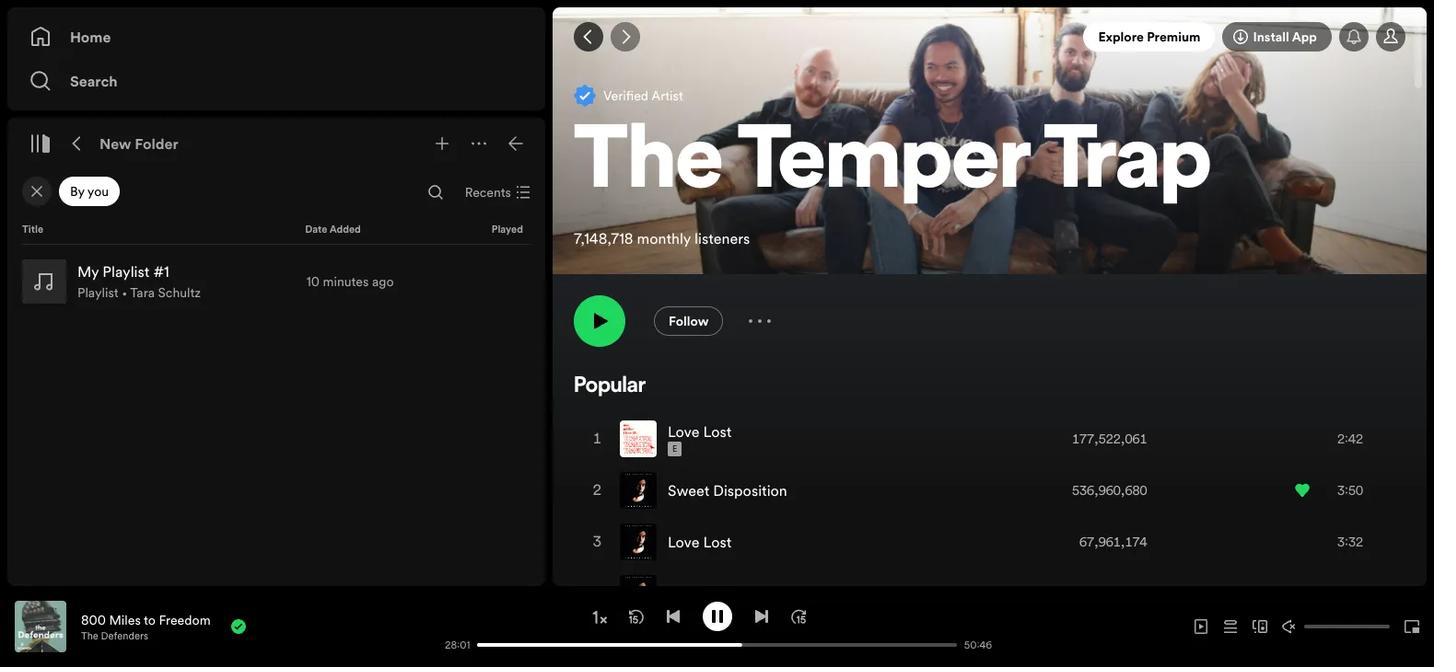 Task type: vqa. For each thing, say whether or not it's contained in the screenshot.
top "Playlist"
no



Task type: locate. For each thing, give the bounding box(es) containing it.
skip back 15 seconds image
[[629, 609, 643, 624]]

1 vertical spatial love
[[668, 532, 700, 553]]

0 vertical spatial love lost cell
[[620, 414, 739, 464]]

love lost link up e
[[668, 422, 732, 442]]

to
[[144, 611, 156, 630]]

new folder
[[99, 134, 179, 154]]

new folder button
[[96, 129, 182, 158]]

None search field
[[421, 178, 450, 207]]

artist
[[651, 86, 683, 105]]

temper
[[738, 121, 1030, 210]]

main element
[[7, 7, 545, 587]]

lost right the explicit element
[[703, 422, 732, 442]]

top bar and user menu element
[[553, 7, 1427, 66]]

love lost cell up 'sweet'
[[620, 414, 739, 464]]

next image
[[754, 609, 769, 624]]

fader link
[[668, 584, 706, 604]]

disposition
[[713, 481, 787, 501]]

love
[[668, 422, 700, 442], [668, 532, 700, 553]]

verified artist
[[603, 86, 683, 105]]

1 vertical spatial love lost cell
[[620, 518, 739, 567]]

group containing playlist
[[15, 252, 538, 311]]

By you checkbox
[[59, 177, 120, 206]]

lost inside love lost e
[[703, 422, 732, 442]]

cell
[[590, 569, 605, 619]]

clear filters image
[[29, 184, 44, 199]]

by
[[70, 182, 84, 201]]

3:50
[[1337, 482, 1363, 500]]

0 vertical spatial love
[[668, 422, 700, 442]]

7,148,718
[[574, 228, 633, 249]]

1 lost from the top
[[703, 422, 732, 442]]

7,148,718 monthly listeners
[[574, 228, 750, 249]]

0 vertical spatial the
[[574, 121, 723, 210]]

home
[[70, 27, 111, 47]]

3:32
[[1337, 533, 1363, 552]]

install
[[1253, 28, 1289, 46]]

love inside love lost e
[[668, 422, 700, 442]]

1 horizontal spatial the
[[574, 121, 723, 210]]

love lost link down sweet disposition cell
[[668, 532, 732, 553]]

love up fader
[[668, 532, 700, 553]]

536,960,680
[[1072, 482, 1147, 500]]

0 vertical spatial love lost link
[[668, 422, 732, 442]]

the defenders link
[[81, 630, 148, 643]]

2 lost from the top
[[703, 532, 732, 553]]

the
[[574, 121, 723, 210], [81, 630, 98, 643]]

1 love lost cell from the top
[[620, 414, 739, 464]]

monthly
[[637, 228, 691, 249]]

0 horizontal spatial the
[[81, 630, 98, 643]]

follow
[[669, 312, 709, 331]]

listeners
[[695, 228, 750, 249]]

love up e
[[668, 422, 700, 442]]

app
[[1292, 28, 1317, 46]]

lost
[[703, 422, 732, 442], [703, 532, 732, 553]]

2:42 cell
[[1295, 414, 1389, 464]]

28:01
[[445, 639, 470, 653]]

sweet
[[668, 481, 709, 501]]

group
[[15, 252, 538, 311]]

the left 'defenders'
[[81, 630, 98, 643]]

2 love from the top
[[668, 532, 700, 553]]

love lost cell
[[620, 414, 739, 464], [620, 518, 739, 567]]

go back image
[[581, 29, 596, 44]]

love lost cell for 67,961,174
[[620, 518, 739, 567]]

search
[[70, 71, 118, 91]]

install app
[[1253, 28, 1317, 46]]

1 vertical spatial the
[[81, 630, 98, 643]]

177,522,061
[[1072, 430, 1147, 449]]

lost for love lost e
[[703, 422, 732, 442]]

played
[[492, 223, 523, 237]]

lost down sweet disposition
[[703, 532, 732, 553]]

love lost cell up fader
[[620, 518, 739, 567]]

defenders
[[101, 630, 148, 643]]

freedom
[[159, 611, 211, 630]]

connect to a device image
[[1253, 620, 1267, 635]]

install app link
[[1223, 22, 1332, 52]]

0 vertical spatial lost
[[703, 422, 732, 442]]

1 vertical spatial love lost link
[[668, 532, 732, 553]]

popular
[[574, 376, 646, 398]]

follow button
[[654, 307, 723, 336]]

added
[[329, 223, 361, 237]]

1 vertical spatial lost
[[703, 532, 732, 553]]

now playing: 800 miles to freedom by the defenders footer
[[15, 601, 433, 653]]

the temper trap
[[574, 121, 1212, 210]]

love lost link
[[668, 422, 732, 442], [668, 532, 732, 553]]

1 love from the top
[[668, 422, 700, 442]]

Recents, List view field
[[450, 178, 542, 207]]

the down verified artist
[[574, 121, 723, 210]]

tara
[[130, 284, 155, 302]]

2 love lost cell from the top
[[620, 518, 739, 567]]

lost for love lost
[[703, 532, 732, 553]]

explicit element
[[668, 442, 682, 457]]

2:42
[[1337, 430, 1363, 449]]



Task type: describe. For each thing, give the bounding box(es) containing it.
verified
[[603, 86, 649, 105]]

schultz
[[158, 284, 201, 302]]

3:03
[[1337, 585, 1363, 603]]

search link
[[29, 63, 523, 99]]

love lost cell for 177,522,061
[[620, 414, 739, 464]]

by you
[[70, 182, 109, 201]]

love for love lost e
[[668, 422, 700, 442]]

date added
[[305, 223, 361, 237]]

search in your library image
[[428, 185, 443, 200]]

800 miles to freedom link
[[81, 611, 211, 630]]

love lost e
[[668, 422, 732, 455]]

1 love lost link from the top
[[668, 422, 732, 442]]

previous image
[[665, 609, 680, 624]]

64,462,990
[[1079, 585, 1147, 603]]

the inside 800 miles to freedom the defenders
[[81, 630, 98, 643]]

•
[[122, 284, 127, 302]]

sweet disposition link
[[668, 481, 787, 501]]

volume off image
[[1282, 620, 1297, 635]]

trap
[[1044, 121, 1212, 210]]

3:50 cell
[[1295, 466, 1389, 516]]

miles
[[109, 611, 141, 630]]

title
[[22, 223, 43, 237]]

now playing view image
[[43, 610, 58, 624]]

800
[[81, 611, 106, 630]]

go forward image
[[618, 29, 633, 44]]

800 miles to freedom the defenders
[[81, 611, 211, 643]]

premium
[[1147, 28, 1201, 46]]

date
[[305, 223, 327, 237]]

playlist • tara schultz
[[77, 284, 201, 302]]

2 love lost link from the top
[[668, 532, 732, 553]]

you
[[87, 182, 109, 201]]

pause image
[[710, 609, 724, 624]]

player controls element
[[263, 602, 1001, 653]]

sweet disposition cell
[[620, 466, 795, 516]]

love for love lost
[[668, 532, 700, 553]]

e
[[672, 444, 677, 455]]

skip forward 15 seconds image
[[791, 609, 805, 624]]

explore
[[1098, 28, 1144, 46]]

group inside "main" element
[[15, 252, 538, 311]]

change speed image
[[590, 609, 608, 627]]

playlist
[[77, 284, 118, 302]]

home link
[[29, 18, 523, 55]]

sweet disposition
[[668, 481, 787, 501]]

explore premium
[[1098, 28, 1201, 46]]

folder
[[135, 134, 179, 154]]

67,961,174
[[1079, 533, 1147, 552]]

recents
[[465, 183, 511, 202]]

love lost
[[668, 532, 732, 553]]

none search field inside "main" element
[[421, 178, 450, 207]]

what's new image
[[1347, 29, 1361, 44]]

50:46
[[964, 639, 992, 653]]

fader
[[668, 584, 706, 604]]

explore premium button
[[1084, 22, 1215, 52]]

new
[[99, 134, 131, 154]]



